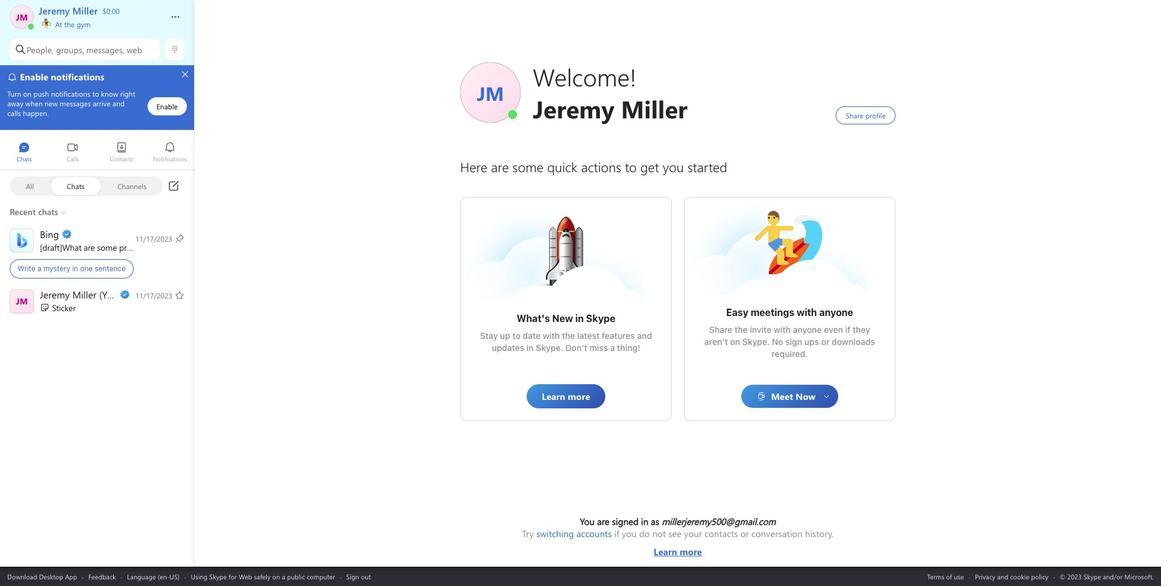 Task type: describe. For each thing, give the bounding box(es) containing it.
policy
[[1032, 573, 1049, 582]]

terms of use link
[[928, 573, 964, 582]]

ups
[[805, 337, 819, 347]]

a inside button
[[37, 264, 41, 273]]

0 vertical spatial anyone
[[820, 307, 854, 318]]

you
[[622, 528, 637, 540]]

miss
[[590, 343, 608, 353]]

conversation
[[752, 528, 803, 540]]

0 vertical spatial skype
[[586, 313, 616, 324]]

privacy
[[975, 573, 996, 582]]

in inside button
[[72, 264, 78, 273]]

accounts
[[577, 528, 612, 540]]

0 horizontal spatial on
[[272, 573, 280, 582]]

using skype for web safely on a public computer
[[191, 573, 335, 582]]

app
[[65, 573, 77, 582]]

terms
[[928, 573, 945, 582]]

stay up to date with the latest features and updates in skype. don't miss a thing!
[[480, 331, 654, 353]]

feedback
[[88, 573, 116, 582]]

sign
[[786, 337, 802, 347]]

date
[[523, 331, 541, 341]]

contacts
[[705, 528, 738, 540]]

for
[[229, 573, 237, 582]]

don't
[[566, 343, 587, 353]]

language (en-us)
[[127, 573, 180, 582]]

safely
[[254, 573, 271, 582]]

switching accounts link
[[537, 528, 612, 540]]

mansurfer
[[754, 210, 797, 223]]

sticker
[[52, 302, 76, 314]]

aren't
[[705, 337, 728, 347]]

launch
[[530, 216, 558, 229]]

the for gym
[[64, 19, 75, 29]]

public
[[287, 573, 305, 582]]

you are signed in as
[[580, 516, 662, 528]]

1 horizontal spatial a
[[282, 573, 285, 582]]

even
[[824, 325, 843, 335]]

out
[[361, 573, 371, 582]]

sign out
[[346, 573, 371, 582]]

if inside "try switching accounts if you do not see your contacts or conversation history. learn more"
[[615, 528, 620, 540]]

1 vertical spatial and
[[998, 573, 1009, 582]]

in inside stay up to date with the latest features and updates in skype. don't miss a thing!
[[527, 343, 534, 353]]

in right new
[[576, 313, 584, 324]]

do
[[639, 528, 650, 540]]

your
[[684, 528, 702, 540]]

signed
[[612, 516, 639, 528]]

at the gym
[[53, 19, 91, 29]]

stay
[[480, 331, 498, 341]]

(en-
[[158, 573, 170, 582]]

the inside stay up to date with the latest features and updates in skype. don't miss a thing!
[[562, 331, 575, 341]]

people, groups, messages, web
[[27, 44, 142, 55]]

a inside stay up to date with the latest features and updates in skype. don't miss a thing!
[[610, 343, 615, 353]]

computer
[[307, 573, 335, 582]]

cookie
[[1010, 573, 1030, 582]]

are
[[597, 516, 610, 528]]

downloads
[[832, 337, 875, 347]]

use
[[954, 573, 964, 582]]

web
[[239, 573, 252, 582]]

easy meetings with anyone
[[727, 307, 854, 318]]

messages,
[[86, 44, 124, 55]]

share the invite with anyone even if they aren't on skype. no sign ups or downloads required.
[[705, 325, 878, 359]]

with inside stay up to date with the latest features and updates in skype. don't miss a thing!
[[543, 331, 560, 341]]

at
[[55, 19, 62, 29]]

language (en-us) link
[[127, 573, 180, 582]]

using skype for web safely on a public computer link
[[191, 573, 335, 582]]

and inside stay up to date with the latest features and updates in skype. don't miss a thing!
[[637, 331, 652, 341]]

skype. inside stay up to date with the latest features and updates in skype. don't miss a thing!
[[536, 343, 563, 353]]

privacy and cookie policy link
[[975, 573, 1049, 582]]

mystery
[[43, 264, 70, 273]]

up
[[500, 331, 510, 341]]

not
[[653, 528, 666, 540]]

sign out link
[[346, 573, 371, 582]]

download
[[7, 573, 37, 582]]

people,
[[27, 44, 54, 55]]



Task type: locate. For each thing, give the bounding box(es) containing it.
2 horizontal spatial the
[[735, 325, 748, 335]]

feedback link
[[88, 573, 116, 582]]

you
[[580, 516, 595, 528]]

1 vertical spatial skype
[[209, 573, 227, 582]]

0 horizontal spatial with
[[543, 331, 560, 341]]

groups,
[[56, 44, 84, 55]]

at the gym button
[[39, 17, 158, 29]]

0 horizontal spatial the
[[64, 19, 75, 29]]

features
[[602, 331, 635, 341]]

anyone
[[820, 307, 854, 318], [793, 325, 822, 335]]

thing!
[[617, 343, 640, 353]]

1 horizontal spatial and
[[998, 573, 1009, 582]]

0 vertical spatial on
[[730, 337, 740, 347]]

terms of use
[[928, 573, 964, 582]]

and up thing!
[[637, 331, 652, 341]]

on down 'share'
[[730, 337, 740, 347]]

switching
[[537, 528, 574, 540]]

with right date
[[543, 331, 560, 341]]

updates
[[492, 343, 524, 353]]

try switching accounts if you do not see your contacts or conversation history. learn more
[[522, 528, 834, 558]]

learn
[[654, 546, 677, 558]]

0 horizontal spatial and
[[637, 331, 652, 341]]

2 horizontal spatial with
[[797, 307, 817, 318]]

0 horizontal spatial or
[[741, 528, 749, 540]]

1 horizontal spatial with
[[774, 325, 791, 335]]

meetings
[[751, 307, 795, 318]]

1 horizontal spatial on
[[730, 337, 740, 347]]

anyone inside share the invite with anyone even if they aren't on skype. no sign ups or downloads required.
[[793, 325, 822, 335]]

0 vertical spatial if
[[845, 325, 851, 335]]

1 vertical spatial anyone
[[793, 325, 822, 335]]

anyone up even
[[820, 307, 854, 318]]

in left one
[[72, 264, 78, 273]]

see
[[669, 528, 682, 540]]

the inside share the invite with anyone even if they aren't on skype. no sign ups or downloads required.
[[735, 325, 748, 335]]

the down "easy"
[[735, 325, 748, 335]]

write a mystery in one sentence button
[[0, 225, 194, 283]]

using
[[191, 573, 208, 582]]

new
[[552, 313, 573, 324]]

0 horizontal spatial skype.
[[536, 343, 563, 353]]

gym
[[77, 19, 91, 29]]

a left public
[[282, 573, 285, 582]]

1 horizontal spatial the
[[562, 331, 575, 341]]

0 vertical spatial a
[[37, 264, 41, 273]]

no
[[772, 337, 783, 347]]

the for invite
[[735, 325, 748, 335]]

the inside at the gym button
[[64, 19, 75, 29]]

1 horizontal spatial skype.
[[743, 337, 770, 347]]

skype.
[[743, 337, 770, 347], [536, 343, 563, 353]]

privacy and cookie policy
[[975, 573, 1049, 582]]

2 vertical spatial a
[[282, 573, 285, 582]]

sticker button
[[0, 285, 194, 320]]

1 vertical spatial a
[[610, 343, 615, 353]]

desktop
[[39, 573, 63, 582]]

write a mystery in one sentence
[[18, 264, 126, 273]]

1 vertical spatial if
[[615, 528, 620, 540]]

people, groups, messages, web button
[[10, 39, 160, 60]]

skype. inside share the invite with anyone even if they aren't on skype. no sign ups or downloads required.
[[743, 337, 770, 347]]

and left cookie
[[998, 573, 1009, 582]]

0 vertical spatial and
[[637, 331, 652, 341]]

try
[[522, 528, 534, 540]]

what's new in skype
[[517, 313, 616, 324]]

1 horizontal spatial or
[[821, 337, 830, 347]]

0 horizontal spatial skype
[[209, 573, 227, 582]]

or inside "try switching accounts if you do not see your contacts or conversation history. learn more"
[[741, 528, 749, 540]]

one
[[80, 264, 93, 273]]

us)
[[170, 573, 180, 582]]

skype. down invite
[[743, 337, 770, 347]]

with
[[797, 307, 817, 318], [774, 325, 791, 335], [543, 331, 560, 341]]

0 horizontal spatial if
[[615, 528, 620, 540]]

a right write
[[37, 264, 41, 273]]

0 vertical spatial or
[[821, 337, 830, 347]]

skype up latest
[[586, 313, 616, 324]]

learn more link
[[522, 540, 834, 558]]

latest
[[577, 331, 600, 341]]

of
[[946, 573, 952, 582]]

1 vertical spatial on
[[272, 573, 280, 582]]

they
[[853, 325, 871, 335]]

if up downloads
[[845, 325, 851, 335]]

a down features
[[610, 343, 615, 353]]

invite
[[750, 325, 772, 335]]

skype
[[586, 313, 616, 324], [209, 573, 227, 582]]

sign
[[346, 573, 359, 582]]

2 horizontal spatial a
[[610, 343, 615, 353]]

write
[[18, 264, 35, 273]]

skype. down date
[[536, 343, 563, 353]]

0 horizontal spatial a
[[37, 264, 41, 273]]

on inside share the invite with anyone even if they aren't on skype. no sign ups or downloads required.
[[730, 337, 740, 347]]

as
[[651, 516, 660, 528]]

what's
[[517, 313, 550, 324]]

anyone up ups at the bottom right of the page
[[793, 325, 822, 335]]

1 horizontal spatial skype
[[586, 313, 616, 324]]

on right safely
[[272, 573, 280, 582]]

share
[[710, 325, 733, 335]]

language
[[127, 573, 156, 582]]

or inside share the invite with anyone even if they aren't on skype. no sign ups or downloads required.
[[821, 337, 830, 347]]

with up ups at the bottom right of the page
[[797, 307, 817, 318]]

the up the don't
[[562, 331, 575, 341]]

download desktop app
[[7, 573, 77, 582]]

required.
[[772, 349, 808, 359]]

tab list
[[0, 137, 194, 170]]

in left as
[[641, 516, 649, 528]]

in down date
[[527, 343, 534, 353]]

download desktop app link
[[7, 573, 77, 582]]

or right ups at the bottom right of the page
[[821, 337, 830, 347]]

easy
[[727, 307, 749, 318]]

if inside share the invite with anyone even if they aren't on skype. no sign ups or downloads required.
[[845, 325, 851, 335]]

the
[[64, 19, 75, 29], [735, 325, 748, 335], [562, 331, 575, 341]]

to
[[513, 331, 521, 341]]

channels
[[117, 181, 147, 191]]

or right contacts at the bottom of page
[[741, 528, 749, 540]]

history.
[[805, 528, 834, 540]]

the right at
[[64, 19, 75, 29]]

with inside share the invite with anyone even if they aren't on skype. no sign ups or downloads required.
[[774, 325, 791, 335]]

with up the no
[[774, 325, 791, 335]]

chats
[[67, 181, 85, 191]]

skype left 'for' at the left
[[209, 573, 227, 582]]

all
[[26, 181, 34, 191]]

sentence
[[95, 264, 126, 273]]

1 horizontal spatial if
[[845, 325, 851, 335]]

more
[[680, 546, 702, 558]]

if left you
[[615, 528, 620, 540]]

1 vertical spatial or
[[741, 528, 749, 540]]

if
[[845, 325, 851, 335], [615, 528, 620, 540]]

in
[[72, 264, 78, 273], [576, 313, 584, 324], [527, 343, 534, 353], [641, 516, 649, 528]]

web
[[127, 44, 142, 55]]

and
[[637, 331, 652, 341], [998, 573, 1009, 582]]



Task type: vqa. For each thing, say whether or not it's contained in the screenshot.
Number
no



